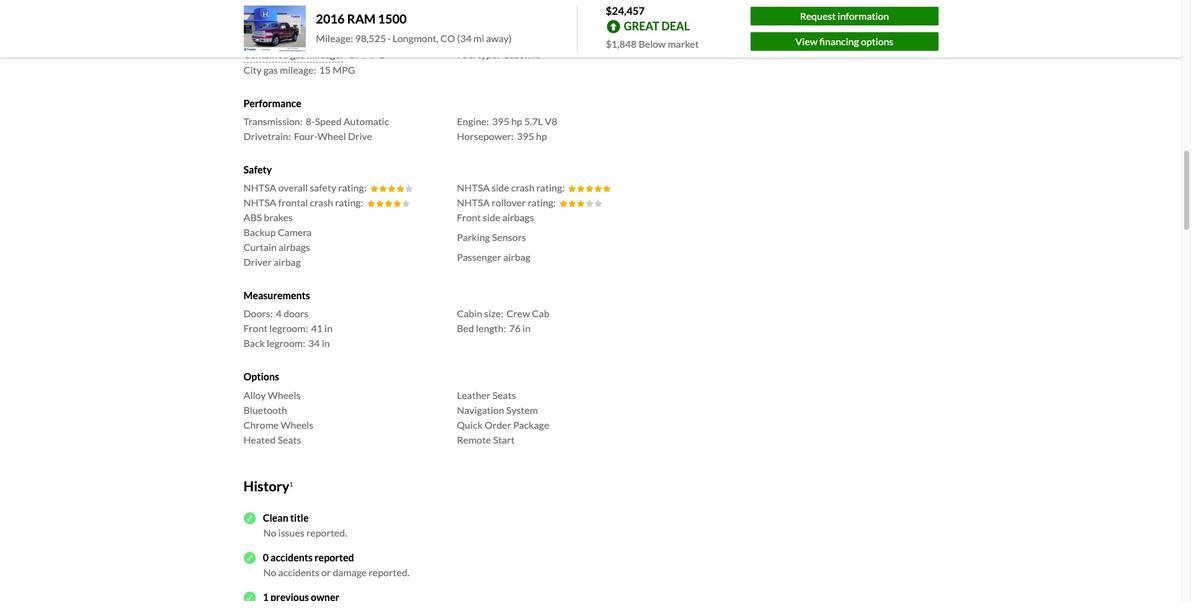 Task type: locate. For each thing, give the bounding box(es) containing it.
1 horizontal spatial reported.
[[369, 567, 409, 579]]

1 horizontal spatial hp
[[536, 130, 547, 142]]

0 accidents reported
[[263, 552, 354, 564]]

0 horizontal spatial hp
[[511, 115, 522, 127]]

fuel down "(34"
[[457, 48, 475, 60]]

overall
[[278, 182, 308, 194]]

in right 41
[[324, 323, 333, 335]]

engine:
[[457, 115, 489, 127]]

1 vertical spatial crash
[[310, 197, 333, 209]]

0 vertical spatial side
[[492, 182, 509, 194]]

crash down safety
[[310, 197, 333, 209]]

great
[[624, 19, 659, 33]]

nhtsa
[[243, 182, 276, 194], [457, 182, 490, 194], [243, 197, 276, 209], [457, 197, 490, 209]]

hp down 5.7l
[[536, 130, 547, 142]]

mileage: left "15"
[[280, 64, 316, 76]]

1 vertical spatial accidents
[[278, 567, 319, 579]]

2 horizontal spatial mpg
[[566, 33, 588, 45]]

nhtsa up front side airbags
[[457, 197, 490, 209]]

crash for side
[[511, 182, 534, 194]]

395 down 5.7l
[[517, 130, 534, 142]]

size: inside cabin size: crew cab bed length: 76 in
[[484, 308, 503, 320]]

nhtsa for nhtsa rollover rating:
[[457, 197, 490, 209]]

performance
[[243, 97, 301, 109]]

1 horizontal spatial crash
[[511, 182, 534, 194]]

0 horizontal spatial crash
[[310, 197, 333, 209]]

2 no from the top
[[263, 567, 276, 579]]

1 vertical spatial fuel
[[243, 33, 262, 45]]

26
[[308, 33, 319, 45]]

0 horizontal spatial 395
[[492, 115, 509, 127]]

nhtsa up abs
[[243, 197, 276, 209]]

wheels
[[268, 389, 301, 401], [281, 419, 313, 431]]

heated
[[243, 434, 276, 446]]

safety
[[310, 182, 336, 194]]

2 vertical spatial mpg
[[333, 64, 355, 76]]

mpg down 98,525 at the top
[[362, 48, 385, 60]]

hp left 5.7l
[[511, 115, 522, 127]]

1 vertical spatial mileage:
[[307, 48, 343, 60]]

1 vertical spatial front
[[243, 323, 268, 335]]

front up parking
[[457, 212, 481, 223]]

mi
[[473, 32, 484, 44]]

reported. up reported
[[306, 528, 347, 539]]

cab
[[532, 308, 549, 320]]

side up "parking sensors" at left top
[[483, 212, 500, 223]]

driver
[[243, 256, 272, 268]]

0 horizontal spatial front
[[243, 323, 268, 335]]

rating: right rollover
[[528, 197, 556, 209]]

1 horizontal spatial 395
[[517, 130, 534, 142]]

1 horizontal spatial gas
[[290, 48, 305, 60]]

2016 ram 1500 image
[[243, 5, 306, 52]]

abs
[[243, 212, 262, 223]]

·
[[388, 32, 391, 44]]

legroom:
[[269, 323, 308, 335], [267, 338, 305, 350]]

drive
[[348, 130, 372, 142]]

0 horizontal spatial airbags
[[278, 241, 310, 253]]

below
[[639, 38, 666, 49]]

1 horizontal spatial size:
[[484, 308, 503, 320]]

reported. right the damage
[[369, 567, 409, 579]]

history 1
[[243, 478, 293, 495]]

0 vertical spatial size:
[[285, 33, 304, 45]]

highway
[[457, 33, 495, 45]]

horsepower:
[[457, 130, 514, 142]]

2016
[[316, 11, 345, 26]]

v8
[[545, 115, 557, 127]]

seats inside leather seats navigation system quick order package remote start
[[492, 389, 516, 401]]

mileage: up gasoline
[[513, 33, 549, 45]]

$1,848 below market
[[606, 38, 699, 49]]

no for no accidents or damage reported.
[[263, 567, 276, 579]]

0 vertical spatial hp
[[511, 115, 522, 127]]

clean title
[[263, 513, 309, 524]]

abs brakes backup camera curtain airbags driver airbag
[[243, 212, 312, 268]]

mileage:
[[513, 33, 549, 45], [307, 48, 343, 60], [280, 64, 316, 76]]

size: inside fuel tank size: 26 gal combined gas mileage: 17 mpg city gas mileage: 15 mpg
[[285, 33, 304, 45]]

34
[[308, 338, 320, 350]]

size: up length:
[[484, 308, 503, 320]]

wheels up bluetooth
[[268, 389, 301, 401]]

0 vertical spatial reported.
[[306, 528, 347, 539]]

rating: for nhtsa side crash rating:
[[536, 182, 565, 194]]

hp
[[511, 115, 522, 127], [536, 130, 547, 142]]

1 no from the top
[[263, 528, 276, 539]]

vdpcheck image
[[243, 553, 255, 565], [243, 592, 255, 602]]

rating: for nhtsa frontal crash rating:
[[335, 197, 363, 209]]

start
[[493, 434, 515, 446]]

1 vertical spatial vdpcheck image
[[243, 592, 255, 602]]

gas up type: on the top left
[[497, 33, 511, 45]]

airbags down 'camera'
[[278, 241, 310, 253]]

fuel up combined
[[243, 33, 262, 45]]

request information
[[800, 10, 889, 22]]

cabin
[[457, 308, 482, 320]]

1 horizontal spatial seats
[[492, 389, 516, 401]]

options
[[243, 371, 279, 383]]

0 vertical spatial airbags
[[502, 212, 534, 223]]

wheels down bluetooth
[[281, 419, 313, 431]]

legroom: down doors
[[269, 323, 308, 335]]

2 vertical spatial fuel
[[457, 48, 475, 60]]

0 horizontal spatial gas
[[264, 64, 278, 76]]

rating: right safety
[[338, 182, 366, 194]]

0 vertical spatial fuel
[[243, 15, 262, 27]]

size: left 26
[[285, 33, 304, 45]]

mileage: down gal
[[307, 48, 343, 60]]

leather seats navigation system quick order package remote start
[[457, 389, 549, 446]]

gas down combined
[[264, 64, 278, 76]]

combined
[[243, 48, 288, 60]]

mileage: inside highway gas mileage: 21 mpg fuel type: gasoline
[[513, 33, 549, 45]]

fuel inside fuel tank size: 26 gal combined gas mileage: 17 mpg city gas mileage: 15 mpg
[[243, 33, 262, 45]]

in right the 76
[[523, 323, 531, 335]]

airbags down rollover
[[502, 212, 534, 223]]

nhtsa up nhtsa rollover rating:
[[457, 182, 490, 194]]

seats up 'system'
[[492, 389, 516, 401]]

backup
[[243, 227, 276, 238]]

0 horizontal spatial seats
[[278, 434, 301, 446]]

0 horizontal spatial reported.
[[306, 528, 347, 539]]

rating: down safety
[[335, 197, 363, 209]]

1 horizontal spatial airbags
[[502, 212, 534, 223]]

financing
[[819, 35, 859, 47]]

automatic
[[343, 115, 389, 127]]

crash up rollover
[[511, 182, 534, 194]]

mpg right 21
[[566, 33, 588, 45]]

0 vertical spatial no
[[263, 528, 276, 539]]

curtain
[[243, 241, 277, 253]]

great deal
[[624, 19, 690, 33]]

airbag
[[503, 251, 530, 263], [274, 256, 301, 268]]

gas right combined
[[290, 48, 305, 60]]

side up nhtsa rollover rating:
[[492, 182, 509, 194]]

accidents down issues on the bottom
[[270, 552, 313, 564]]

0 horizontal spatial airbag
[[274, 256, 301, 268]]

reported
[[315, 552, 354, 564]]

seats right heated at left
[[278, 434, 301, 446]]

passenger airbag
[[457, 251, 530, 263]]

nhtsa frontal crash rating:
[[243, 197, 363, 209]]

longmont,
[[393, 32, 439, 44]]

in
[[324, 323, 333, 335], [523, 323, 531, 335], [322, 338, 330, 350]]

0 vertical spatial crash
[[511, 182, 534, 194]]

rating:
[[338, 182, 366, 194], [536, 182, 565, 194], [335, 197, 363, 209], [528, 197, 556, 209]]

395 up horsepower:
[[492, 115, 509, 127]]

0 vertical spatial seats
[[492, 389, 516, 401]]

airbag down sensors
[[503, 251, 530, 263]]

seats
[[492, 389, 516, 401], [278, 434, 301, 446]]

2 vertical spatial mileage:
[[280, 64, 316, 76]]

crash
[[511, 182, 534, 194], [310, 197, 333, 209]]

2 horizontal spatial gas
[[497, 33, 511, 45]]

0 horizontal spatial mpg
[[333, 64, 355, 76]]

side for front
[[483, 212, 500, 223]]

nhtsa side crash rating:
[[457, 182, 565, 194]]

5.7l
[[524, 115, 543, 127]]

no
[[263, 528, 276, 539], [263, 567, 276, 579]]

legroom: left 34
[[267, 338, 305, 350]]

doors
[[284, 308, 308, 320]]

fuel left economy
[[243, 15, 262, 27]]

0 vertical spatial mileage:
[[513, 33, 549, 45]]

nhtsa rollover rating:
[[457, 197, 556, 209]]

no down the 0
[[263, 567, 276, 579]]

2 vdpcheck image from the top
[[243, 592, 255, 602]]

0 vertical spatial vdpcheck image
[[243, 553, 255, 565]]

1 vertical spatial airbags
[[278, 241, 310, 253]]

nhtsa down safety
[[243, 182, 276, 194]]

0 vertical spatial mpg
[[566, 33, 588, 45]]

accidents down 0 accidents reported
[[278, 567, 319, 579]]

no down clean
[[263, 528, 276, 539]]

fuel
[[243, 15, 262, 27], [243, 33, 262, 45], [457, 48, 475, 60]]

1 vertical spatial size:
[[484, 308, 503, 320]]

no issues reported.
[[263, 528, 347, 539]]

front up back
[[243, 323, 268, 335]]

nhtsa for nhtsa side crash rating:
[[457, 182, 490, 194]]

1 vertical spatial seats
[[278, 434, 301, 446]]

1 vertical spatial hp
[[536, 130, 547, 142]]

side for nhtsa
[[492, 182, 509, 194]]

0 vertical spatial gas
[[497, 33, 511, 45]]

remote
[[457, 434, 491, 446]]

0 vertical spatial accidents
[[270, 552, 313, 564]]

rating: up nhtsa rollover rating:
[[536, 182, 565, 194]]

mpg right "15"
[[333, 64, 355, 76]]

clean
[[263, 513, 288, 524]]

airbag right driver
[[274, 256, 301, 268]]

0 horizontal spatial size:
[[285, 33, 304, 45]]

1 vertical spatial no
[[263, 567, 276, 579]]

navigation
[[457, 404, 504, 416]]

1 vertical spatial reported.
[[369, 567, 409, 579]]

system
[[506, 404, 538, 416]]

1 vertical spatial side
[[483, 212, 500, 223]]

1 horizontal spatial mpg
[[362, 48, 385, 60]]

0 vertical spatial front
[[457, 212, 481, 223]]



Task type: vqa. For each thing, say whether or not it's contained in the screenshot.
frontal the crash
yes



Task type: describe. For each thing, give the bounding box(es) containing it.
wheel
[[317, 130, 346, 142]]

issues
[[278, 528, 304, 539]]

15
[[319, 64, 331, 76]]

seats inside 'alloy wheels bluetooth chrome wheels heated seats'
[[278, 434, 301, 446]]

view financing options button
[[751, 32, 938, 51]]

accidents for 0
[[270, 552, 313, 564]]

request information button
[[751, 7, 938, 25]]

fuel for fuel economy
[[243, 15, 262, 27]]

mpg inside highway gas mileage: 21 mpg fuel type: gasoline
[[566, 33, 588, 45]]

bed
[[457, 323, 474, 335]]

1 horizontal spatial front
[[457, 212, 481, 223]]

alloy
[[243, 389, 266, 401]]

view financing options
[[795, 35, 893, 47]]

1 vdpcheck image from the top
[[243, 553, 255, 565]]

1500
[[378, 11, 407, 26]]

transmission:
[[243, 115, 303, 127]]

doors:
[[243, 308, 273, 320]]

98,525
[[355, 32, 386, 44]]

view
[[795, 35, 818, 47]]

drivetrain:
[[243, 130, 291, 142]]

8-
[[306, 115, 315, 127]]

no accidents or damage reported.
[[263, 567, 409, 579]]

parking
[[457, 232, 490, 243]]

measurements
[[243, 290, 310, 302]]

speed
[[315, 115, 342, 127]]

history
[[243, 478, 289, 495]]

front inside "doors: 4 doors front legroom: 41 in back legroom: 34 in"
[[243, 323, 268, 335]]

crew
[[506, 308, 530, 320]]

0 vertical spatial legroom:
[[269, 323, 308, 335]]

0 vertical spatial wheels
[[268, 389, 301, 401]]

information
[[838, 10, 889, 22]]

0
[[263, 552, 269, 564]]

$1,848
[[606, 38, 637, 49]]

options
[[861, 35, 893, 47]]

package
[[513, 419, 549, 431]]

airbag inside abs brakes backup camera curtain airbags driver airbag
[[274, 256, 301, 268]]

transmission: 8-speed automatic drivetrain: four-wheel drive
[[243, 115, 389, 142]]

crash for frontal
[[310, 197, 333, 209]]

quick
[[457, 419, 483, 431]]

17
[[349, 48, 361, 60]]

airbags inside abs brakes backup camera curtain airbags driver airbag
[[278, 241, 310, 253]]

1 vertical spatial gas
[[290, 48, 305, 60]]

nhtsa for nhtsa overall safety rating:
[[243, 182, 276, 194]]

cabin size: crew cab bed length: 76 in
[[457, 308, 549, 335]]

title
[[290, 513, 309, 524]]

gas inside highway gas mileage: 21 mpg fuel type: gasoline
[[497, 33, 511, 45]]

brakes
[[264, 212, 293, 223]]

safety
[[243, 164, 272, 176]]

request
[[800, 10, 836, 22]]

2 vertical spatial gas
[[264, 64, 278, 76]]

order
[[485, 419, 511, 431]]

(34
[[457, 32, 472, 44]]

nhtsa for nhtsa frontal crash rating:
[[243, 197, 276, 209]]

0 vertical spatial 395
[[492, 115, 509, 127]]

back
[[243, 338, 265, 350]]

accidents for no
[[278, 567, 319, 579]]

tank
[[264, 33, 283, 45]]

highway gas mileage: 21 mpg fuel type: gasoline
[[457, 33, 588, 60]]

21
[[553, 33, 564, 45]]

1 horizontal spatial airbag
[[503, 251, 530, 263]]

passenger
[[457, 251, 501, 263]]

doors: 4 doors front legroom: 41 in back legroom: 34 in
[[243, 308, 333, 350]]

mileage:
[[316, 32, 353, 44]]

in inside cabin size: crew cab bed length: 76 in
[[523, 323, 531, 335]]

rating: for nhtsa overall safety rating:
[[338, 182, 366, 194]]

sensors
[[492, 232, 526, 243]]

vdpcheck image
[[243, 513, 255, 525]]

rollover
[[492, 197, 526, 209]]

or
[[321, 567, 331, 579]]

1 vertical spatial 395
[[517, 130, 534, 142]]

1
[[289, 480, 293, 488]]

bluetooth
[[243, 404, 287, 416]]

fuel inside highway gas mileage: 21 mpg fuel type: gasoline
[[457, 48, 475, 60]]

market
[[668, 38, 699, 49]]

gasoline
[[502, 48, 540, 60]]

fuel for fuel tank size: 26 gal combined gas mileage: 17 mpg city gas mileage: 15 mpg
[[243, 33, 262, 45]]

leather
[[457, 389, 490, 401]]

length:
[[476, 323, 506, 335]]

frontal
[[278, 197, 308, 209]]

engine: 395 hp 5.7l v8 horsepower: 395 hp
[[457, 115, 557, 142]]

1 vertical spatial mpg
[[362, 48, 385, 60]]

front side airbags
[[457, 212, 534, 223]]

ram
[[347, 11, 376, 26]]

gal
[[321, 33, 334, 45]]

camera
[[278, 227, 312, 238]]

76
[[509, 323, 521, 335]]

city
[[243, 64, 262, 76]]

no for no issues reported.
[[263, 528, 276, 539]]

away)
[[486, 32, 512, 44]]

1 vertical spatial wheels
[[281, 419, 313, 431]]

deal
[[661, 19, 690, 33]]

in right 34
[[322, 338, 330, 350]]

41
[[311, 323, 323, 335]]

damage
[[333, 567, 367, 579]]

1 vertical spatial legroom:
[[267, 338, 305, 350]]

2016 ram 1500 mileage: 98,525 · longmont, co (34 mi away)
[[316, 11, 512, 44]]

fuel tank size: 26 gal combined gas mileage: 17 mpg city gas mileage: 15 mpg
[[243, 33, 385, 76]]

$24,457
[[606, 4, 645, 17]]

type:
[[477, 48, 499, 60]]

alloy wheels bluetooth chrome wheels heated seats
[[243, 389, 313, 446]]

economy
[[264, 15, 305, 27]]



